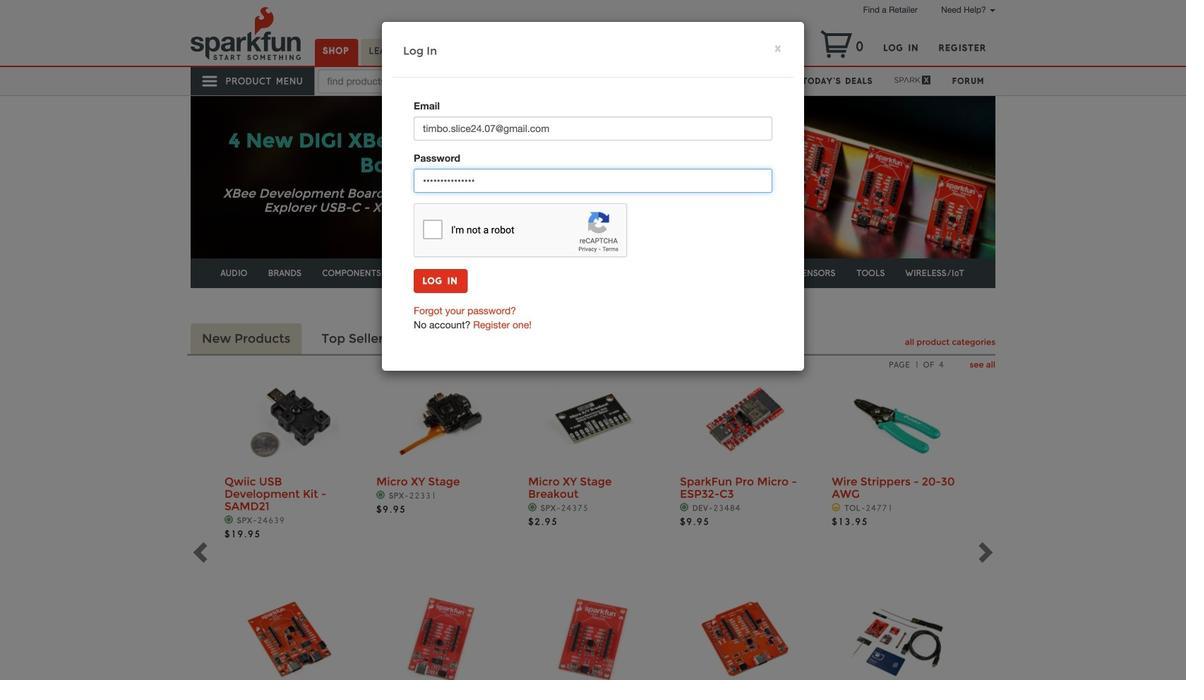 Task type: locate. For each thing, give the bounding box(es) containing it.
None submit
[[414, 269, 468, 293]]

0 horizontal spatial in stock image
[[225, 515, 234, 524]]

34 available image
[[832, 503, 841, 512]]

in stock image for micro xy stage breakout image
[[528, 503, 538, 512]]

sparkfun digi xbee® explorer regulated image
[[544, 590, 643, 680]]

in stock image
[[528, 503, 538, 512], [680, 503, 690, 512], [225, 515, 234, 524]]

None password field
[[414, 169, 773, 193]]

1 horizontal spatial in stock image
[[528, 503, 538, 512]]

None email field
[[414, 116, 773, 140]]

list box
[[225, 359, 962, 680]]

micro xy stage breakout image
[[544, 371, 643, 470]]

wire strippers - 20-30 awg image
[[848, 371, 946, 470]]

qwiic usb development kit - samd21 image
[[240, 371, 339, 470]]

in stock image
[[376, 490, 386, 499]]

2 horizontal spatial in stock image
[[680, 503, 690, 512]]

form
[[414, 99, 773, 293]]

sparkfun digi xbee® development board image
[[240, 590, 339, 680]]

find products, tutorials, etc... text field
[[318, 69, 495, 93]]

in stock image for qwiic usb development kit - samd21 image
[[225, 515, 234, 524]]

micro xy stage image
[[392, 371, 491, 470]]



Task type: describe. For each thing, give the bounding box(es) containing it.
in stock image for 'sparkfun pro micro - esp32-c3' image
[[680, 503, 690, 512]]

sparkfun digi xbee® explorer usb-c image
[[392, 590, 491, 680]]

sparkfun digi xbee® arduino shield - usb-c (qwiic) image
[[696, 590, 795, 680]]

sparkfun pro micro - esp32-c3 image
[[696, 371, 795, 470]]

sparkfun digi xbee® kit image
[[848, 590, 946, 680]]



Task type: vqa. For each thing, say whether or not it's contained in the screenshot.
'find products, tutorials, etc...' TEXT BOX
yes



